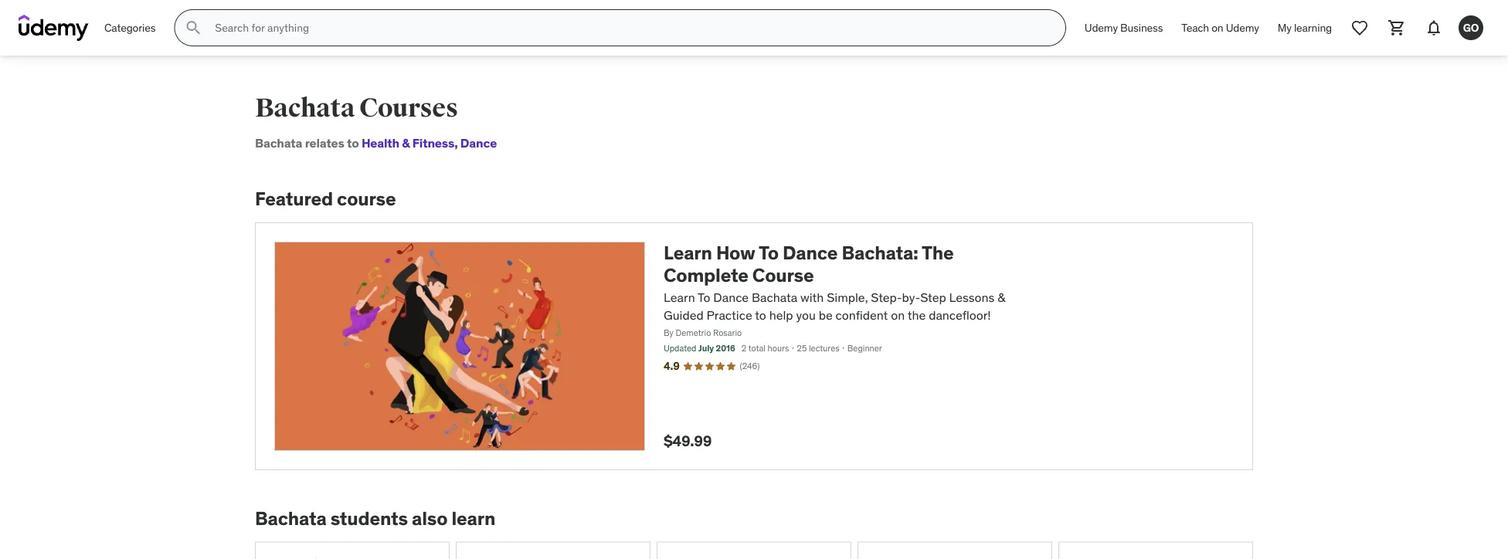 Task type: describe. For each thing, give the bounding box(es) containing it.
1 vertical spatial dance
[[783, 241, 838, 264]]

with
[[801, 290, 824, 306]]

$49.99
[[664, 431, 712, 450]]

to inside learn how to dance bachata: the complete course learn to dance bachata with simple, step-by-step lessons & guided practice to help you be confident on the dancefloor! by demetrio rosario
[[755, 307, 766, 323]]

updated
[[664, 343, 697, 353]]

hours
[[768, 343, 789, 353]]

bachata:
[[842, 241, 918, 264]]

Search for anything text field
[[212, 15, 1047, 41]]

on inside learn how to dance bachata: the complete course learn to dance bachata with simple, step-by-step lessons & guided practice to help you be confident on the dancefloor! by demetrio rosario
[[891, 307, 905, 323]]

bachata inside learn how to dance bachata: the complete course learn to dance bachata with simple, step-by-step lessons & guided practice to help you be confident on the dancefloor! by demetrio rosario
[[752, 290, 798, 306]]

notifications image
[[1425, 19, 1443, 37]]

my learning link
[[1269, 9, 1341, 46]]

by
[[664, 328, 674, 338]]

0 horizontal spatial &
[[402, 135, 410, 151]]

business
[[1120, 21, 1163, 35]]

help
[[769, 307, 793, 323]]

teach
[[1182, 21, 1209, 35]]

1 horizontal spatial on
[[1212, 21, 1224, 35]]

courses
[[359, 92, 458, 124]]

relates
[[305, 135, 344, 151]]

course
[[753, 263, 814, 287]]

practice
[[707, 307, 752, 323]]

learning
[[1294, 21, 1332, 35]]

25 lectures
[[797, 343, 840, 353]]

updated july 2016
[[664, 343, 735, 353]]

beginner
[[847, 343, 882, 353]]

bachata courses
[[255, 92, 458, 124]]

dancefloor!
[[929, 307, 991, 323]]

25
[[797, 343, 807, 353]]

lectures
[[809, 343, 840, 353]]

1 udemy from the left
[[1085, 21, 1118, 35]]

bachata students also learn
[[255, 507, 495, 530]]

bachata for bachata courses
[[255, 92, 355, 124]]

udemy business link
[[1075, 9, 1172, 46]]

udemy image
[[19, 15, 89, 41]]

simple,
[[827, 290, 868, 306]]

health
[[362, 135, 399, 151]]

learn
[[452, 507, 495, 530]]

udemy business
[[1085, 21, 1163, 35]]

rosario
[[713, 328, 742, 338]]

my
[[1278, 21, 1292, 35]]

my learning
[[1278, 21, 1332, 35]]

2 vertical spatial dance
[[713, 290, 749, 306]]

step-
[[871, 290, 902, 306]]



Task type: locate. For each thing, give the bounding box(es) containing it.
to left 'help'
[[755, 307, 766, 323]]

learn up guided
[[664, 290, 695, 306]]

udemy
[[1085, 21, 1118, 35], [1226, 21, 1259, 35]]

0 vertical spatial learn
[[664, 241, 712, 264]]

bachata for bachata students also learn
[[255, 507, 327, 530]]

guided
[[664, 307, 704, 323]]

bachata relates to health & fitness dance
[[255, 135, 497, 151]]

1 horizontal spatial dance
[[713, 290, 749, 306]]

1 vertical spatial on
[[891, 307, 905, 323]]

1 learn from the top
[[664, 241, 712, 264]]

on
[[1212, 21, 1224, 35], [891, 307, 905, 323]]

2
[[742, 343, 747, 353]]

students
[[331, 507, 408, 530]]

0 horizontal spatial udemy
[[1085, 21, 1118, 35]]

1 horizontal spatial udemy
[[1226, 21, 1259, 35]]

1 vertical spatial to
[[755, 307, 766, 323]]

udemy left the business
[[1085, 21, 1118, 35]]

0 vertical spatial to
[[759, 241, 779, 264]]

2 total hours
[[742, 343, 789, 353]]

to down complete
[[698, 290, 710, 306]]

learn how to dance bachata: the complete course learn to dance bachata with simple, step-by-step lessons & guided practice to help you be confident on the dancefloor! by demetrio rosario
[[664, 241, 1005, 338]]

2 udemy from the left
[[1226, 21, 1259, 35]]

go
[[1463, 21, 1479, 34]]

dance up practice in the bottom of the page
[[713, 290, 749, 306]]

on right teach
[[1212, 21, 1224, 35]]

categories
[[104, 21, 156, 35]]

bachata for bachata relates to health & fitness dance
[[255, 135, 302, 151]]

2016
[[716, 343, 735, 353]]

the
[[922, 241, 954, 264]]

& inside learn how to dance bachata: the complete course learn to dance bachata with simple, step-by-step lessons & guided practice to help you be confident on the dancefloor! by demetrio rosario
[[998, 290, 1005, 306]]

lessons
[[949, 290, 995, 306]]

4.9
[[664, 359, 680, 373]]

dance up with
[[783, 241, 838, 264]]

0 horizontal spatial to
[[347, 135, 359, 151]]

dance right fitness
[[460, 135, 497, 151]]

1 vertical spatial learn
[[664, 290, 695, 306]]

demetrio
[[676, 328, 711, 338]]

on left the
[[891, 307, 905, 323]]

0 vertical spatial &
[[402, 135, 410, 151]]

featured
[[255, 187, 333, 210]]

1 horizontal spatial to
[[755, 307, 766, 323]]

dance
[[460, 135, 497, 151], [783, 241, 838, 264], [713, 290, 749, 306]]

submit search image
[[184, 19, 203, 37]]

fitness
[[412, 135, 454, 151]]

& right lessons
[[998, 290, 1005, 306]]

course
[[337, 187, 396, 210]]

step
[[920, 290, 946, 306]]

&
[[402, 135, 410, 151], [998, 290, 1005, 306]]

to
[[759, 241, 779, 264], [698, 290, 710, 306]]

teach on udemy
[[1182, 21, 1259, 35]]

to right how
[[759, 241, 779, 264]]

0 vertical spatial on
[[1212, 21, 1224, 35]]

bachata
[[255, 92, 355, 124], [255, 135, 302, 151], [752, 290, 798, 306], [255, 507, 327, 530]]

& right the health
[[402, 135, 410, 151]]

teach on udemy link
[[1172, 9, 1269, 46]]

be
[[819, 307, 833, 323]]

udemy left my
[[1226, 21, 1259, 35]]

confident
[[836, 307, 888, 323]]

1 horizontal spatial &
[[998, 290, 1005, 306]]

0 vertical spatial dance
[[460, 135, 497, 151]]

shopping cart with 0 items image
[[1388, 19, 1406, 37]]

to left the health
[[347, 135, 359, 151]]

dance link
[[454, 135, 497, 151]]

0 horizontal spatial dance
[[460, 135, 497, 151]]

0 vertical spatial to
[[347, 135, 359, 151]]

go link
[[1453, 9, 1490, 46]]

the
[[908, 307, 926, 323]]

also
[[412, 507, 448, 530]]

complete
[[664, 263, 749, 287]]

1 horizontal spatial to
[[759, 241, 779, 264]]

learn
[[664, 241, 712, 264], [664, 290, 695, 306]]

2 horizontal spatial dance
[[783, 241, 838, 264]]

(246)
[[740, 361, 760, 371]]

0 horizontal spatial to
[[698, 290, 710, 306]]

categories button
[[95, 9, 165, 46]]

health & fitness link
[[362, 135, 454, 151]]

total
[[748, 343, 766, 353]]

learn left how
[[664, 241, 712, 264]]

july
[[699, 343, 714, 353]]

0 horizontal spatial on
[[891, 307, 905, 323]]

to
[[347, 135, 359, 151], [755, 307, 766, 323]]

1 vertical spatial to
[[698, 290, 710, 306]]

featured course
[[255, 187, 396, 210]]

by-
[[902, 290, 920, 306]]

you
[[796, 307, 816, 323]]

1 vertical spatial &
[[998, 290, 1005, 306]]

2 learn from the top
[[664, 290, 695, 306]]

wishlist image
[[1351, 19, 1369, 37]]

how
[[716, 241, 755, 264]]



Task type: vqa. For each thing, say whether or not it's contained in the screenshot.
'learn'
yes



